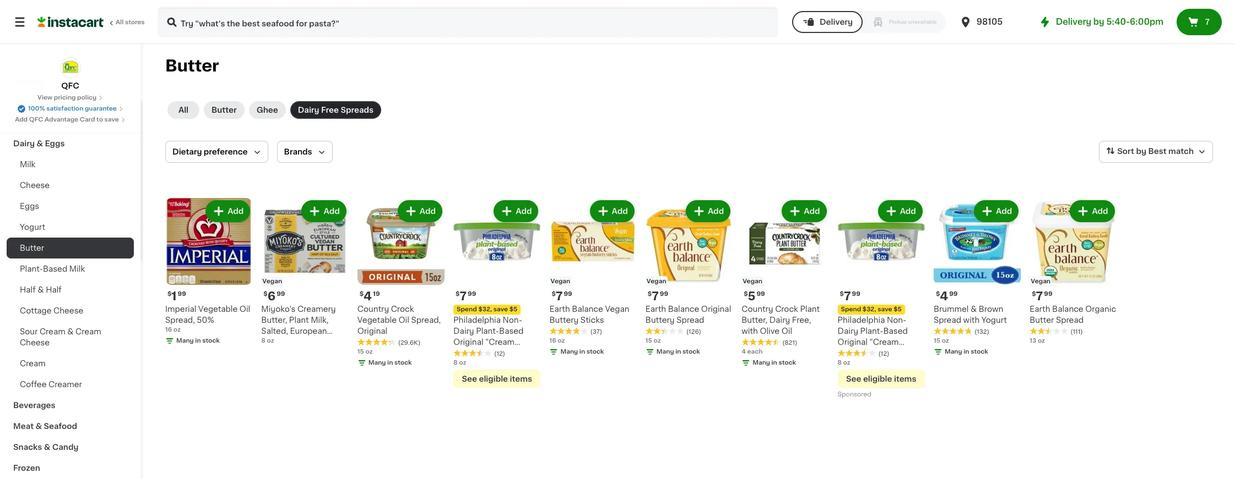 Task type: describe. For each thing, give the bounding box(es) containing it.
4 product group from the left
[[454, 198, 541, 389]]

imperial
[[165, 306, 196, 314]]

(111)
[[1071, 330, 1083, 336]]

add button for earth balance original buttery spread
[[687, 202, 730, 222]]

coffee creamer link
[[7, 375, 134, 396]]

free
[[321, 106, 339, 114]]

add for miyoko's creamery butter, plant milk, salted, european style
[[324, 208, 340, 215]]

lists link
[[7, 31, 134, 53]]

sour cream & cream cheese
[[20, 328, 101, 347]]

miyoko's creamery butter, plant milk, salted, european style
[[261, 306, 336, 347]]

stock for brummel & brown spread with yogurt
[[971, 350, 988, 356]]

19
[[373, 292, 380, 298]]

99 for 1st "product" "group" from right
[[1044, 292, 1053, 298]]

plant-based milk link
[[7, 259, 134, 280]]

& for half
[[38, 287, 44, 294]]

produce link
[[7, 112, 134, 133]]

butter up all link
[[165, 58, 219, 74]]

butter right all link
[[212, 106, 237, 114]]

pricing
[[54, 95, 76, 101]]

5:40-
[[1107, 18, 1130, 26]]

cottage
[[20, 307, 52, 315]]

dairy free spreads
[[298, 106, 374, 114]]

0 vertical spatial milk
[[20, 161, 35, 169]]

& for seafood
[[36, 423, 42, 431]]

$ for "product" "group" containing 5
[[744, 292, 748, 298]]

$ for 6th "product" "group" from right
[[552, 292, 556, 298]]

4 each
[[742, 350, 763, 356]]

dairy & eggs link
[[7, 133, 134, 154]]

(821)
[[783, 341, 798, 347]]

$ for 9th "product" "group"
[[936, 292, 940, 298]]

country crock plant butter, dairy free, with olive oil
[[742, 306, 820, 336]]

snacks & candy
[[13, 444, 79, 452]]

buttery for earth balance original buttery spread
[[646, 317, 675, 325]]

9 product group from the left
[[934, 198, 1021, 359]]

brown
[[979, 306, 1004, 314]]

all for all
[[178, 106, 188, 114]]

sour cream & cream cheese link
[[7, 322, 134, 354]]

milk link
[[7, 154, 134, 175]]

thanksgiving link
[[7, 91, 134, 112]]

spend for 8th "product" "group" from the left
[[841, 307, 861, 313]]

spread inside earth balance organic butter spread
[[1056, 317, 1084, 325]]

see eligible items for see eligible items button for fourth "product" "group" from left
[[462, 376, 532, 384]]

1 horizontal spatial 16
[[550, 339, 556, 345]]

delivery by 5:40-6:00pm link
[[1039, 15, 1164, 29]]

snacks
[[13, 444, 42, 452]]

organic
[[1086, 306, 1116, 314]]

oz inside imperial vegetable oil spread, 50% 16 oz
[[173, 328, 181, 334]]

99 for 6th "product" "group" from right
[[564, 292, 572, 298]]

product group containing 6
[[261, 198, 349, 347]]

oz for 8th "product" "group" from the left
[[843, 361, 851, 367]]

spend $32, save $5 for see eligible items button for fourth "product" "group" from left
[[457, 307, 518, 313]]

1 half from the left
[[20, 287, 36, 294]]

cheese" for see eligible items button for fourth "product" "group" from left
[[454, 350, 487, 358]]

1 eligible from the left
[[479, 376, 508, 384]]

1 $5 from the left
[[510, 307, 518, 313]]

spread, inside country crock vegetable oil spread, original
[[411, 317, 441, 325]]

spreads
[[341, 106, 374, 114]]

add qfc advantage card to save
[[15, 117, 119, 123]]

in down 50%
[[195, 339, 201, 345]]

plant- for 8th "product" "group" from the left
[[860, 328, 884, 336]]

(12) for fourth "product" "group" from left
[[494, 352, 505, 358]]

Best match Sort by field
[[1099, 141, 1213, 163]]

3 product group from the left
[[357, 198, 445, 370]]

10 $ from the left
[[840, 292, 844, 298]]

1 horizontal spatial milk
[[69, 266, 85, 273]]

frozen
[[13, 465, 40, 473]]

0 horizontal spatial 8 oz
[[261, 339, 274, 345]]

(126)
[[686, 330, 701, 336]]

dietary preference
[[172, 148, 248, 156]]

balance for original
[[668, 306, 699, 314]]

preference
[[204, 148, 248, 156]]

dairy free spreads link
[[290, 101, 381, 119]]

$ for "product" "group" containing 1
[[168, 292, 172, 298]]

sort by
[[1118, 148, 1147, 156]]

with inside brummel & brown spread with yogurt
[[964, 317, 980, 325]]

ghee
[[257, 106, 278, 114]]

99 for "product" "group" containing 5
[[757, 292, 765, 298]]

delivery button
[[792, 11, 863, 33]]

stock for country crock vegetable oil spread, original
[[395, 361, 412, 367]]

plant-based milk
[[20, 266, 85, 273]]

free,
[[792, 317, 811, 325]]

6:00pm
[[1130, 18, 1164, 26]]

style
[[261, 339, 281, 347]]

frozen link
[[7, 458, 134, 479]]

(29.6k)
[[398, 341, 421, 347]]

recipes link
[[7, 71, 134, 91]]

$ 7 99 for 15 oz
[[648, 291, 668, 303]]

view
[[37, 95, 52, 101]]

1 items from the left
[[510, 376, 532, 384]]

many for country crock vegetable oil spread, original
[[368, 361, 386, 367]]

all stores
[[116, 19, 145, 25]]

in for country crock plant butter, dairy free, with olive oil
[[772, 361, 777, 367]]

16 inside imperial vegetable oil spread, 50% 16 oz
[[165, 328, 172, 334]]

8 for fourth "product" "group" from left
[[454, 361, 458, 367]]

delivery by 5:40-6:00pm
[[1056, 18, 1164, 26]]

9 $ from the left
[[456, 292, 460, 298]]

7 button
[[1177, 9, 1222, 35]]

ghee link
[[249, 101, 286, 119]]

1 philadelphia from the left
[[454, 317, 501, 325]]

cream up coffee
[[20, 360, 46, 368]]

meat
[[13, 423, 34, 431]]

50%
[[197, 317, 214, 325]]

vegetable inside country crock vegetable oil spread, original
[[357, 317, 397, 325]]

sort
[[1118, 148, 1135, 156]]

(12) for 8th "product" "group" from the left
[[879, 352, 890, 358]]

1 vertical spatial cheese
[[54, 307, 83, 315]]

8 99 from the left
[[468, 292, 476, 298]]

99 for 9th "product" "group"
[[950, 292, 958, 298]]

save for fourth "product" "group" from left
[[494, 307, 508, 313]]

(132)
[[975, 330, 990, 336]]

sour
[[20, 328, 38, 336]]

best
[[1149, 148, 1167, 156]]

in for earth balance vegan buttery sticks
[[580, 350, 585, 356]]

olive
[[760, 328, 780, 336]]

& inside 'sour cream & cream cheese'
[[67, 328, 74, 336]]

vegan for country crock plant butter, dairy free, with olive oil
[[743, 279, 763, 285]]

save for 8th "product" "group" from the left
[[878, 307, 892, 313]]

99 for "product" "group" containing 6
[[277, 292, 285, 298]]

qfc link
[[60, 57, 81, 91]]

in for country crock vegetable oil spread, original
[[387, 361, 393, 367]]

many in stock for country crock plant butter, dairy free, with olive oil
[[753, 361, 796, 367]]

match
[[1169, 148, 1194, 156]]

7 inside the 7 button
[[1206, 18, 1210, 26]]

$ for "product" "group" containing 6
[[264, 292, 268, 298]]

2 $5 from the left
[[894, 307, 902, 313]]

based for fourth "product" "group" from left
[[499, 328, 524, 336]]

add button for miyoko's creamery butter, plant milk, salted, european style
[[303, 202, 345, 222]]

dairy & eggs
[[13, 140, 65, 148]]

plant- for fourth "product" "group" from left
[[476, 328, 499, 336]]

each
[[747, 350, 763, 356]]

meat & seafood link
[[7, 417, 134, 438]]

lists
[[31, 38, 50, 46]]

by for sort
[[1136, 148, 1147, 156]]

earth balance original buttery spread
[[646, 306, 731, 325]]

$ 7 99 for 16 oz
[[552, 291, 572, 303]]

6
[[268, 291, 276, 303]]

crock for 4
[[391, 306, 414, 314]]

15 oz for earth balance original buttery spread
[[646, 339, 661, 345]]

stores
[[125, 19, 145, 25]]

brummel
[[934, 306, 969, 314]]

(37)
[[590, 330, 602, 336]]

earth balance organic butter spread
[[1030, 306, 1116, 325]]

2 half from the left
[[46, 287, 62, 294]]

best match
[[1149, 148, 1194, 156]]

oz for 3rd "product" "group"
[[366, 350, 373, 356]]

oil inside imperial vegetable oil spread, 50% 16 oz
[[240, 306, 250, 314]]

add button for country crock plant butter, dairy free, with olive oil
[[783, 202, 826, 222]]

2 philadelphia from the left
[[838, 317, 885, 325]]

brands
[[284, 148, 312, 156]]

98105
[[977, 18, 1003, 26]]

non- for 8th "product" "group" from the left
[[887, 317, 907, 325]]

$ 4 99
[[936, 291, 958, 303]]

brands button
[[277, 141, 333, 163]]

1 horizontal spatial 4
[[742, 350, 746, 356]]

15 for country crock vegetable oil spread, original
[[357, 350, 364, 356]]

see eligible items button for fourth "product" "group" from left
[[454, 370, 541, 389]]

spend for fourth "product" "group" from left
[[457, 307, 477, 313]]

creamer
[[49, 381, 82, 389]]

dairy inside country crock plant butter, dairy free, with olive oil
[[770, 317, 790, 325]]

butter inside earth balance organic butter spread
[[1030, 317, 1054, 325]]

half & half link
[[7, 280, 134, 301]]

1
[[172, 291, 177, 303]]

thanksgiving
[[13, 98, 66, 106]]

policy
[[77, 95, 96, 101]]

& for eggs
[[37, 140, 43, 148]]

cottage cheese
[[20, 307, 83, 315]]

4 for country
[[364, 291, 372, 303]]

country for 5
[[742, 306, 773, 314]]

$ 6 99
[[264, 291, 285, 303]]

satisfaction
[[46, 106, 83, 112]]

buttery for earth balance vegan buttery sticks
[[550, 317, 579, 325]]

"cream for fourth "product" "group" from left
[[486, 339, 515, 347]]

cheese inside 'sour cream & cream cheese'
[[20, 339, 50, 347]]

meat & seafood
[[13, 423, 77, 431]]

oil inside country crock vegetable oil spread, original
[[399, 317, 409, 325]]

cheese" for see eligible items button associated with 8th "product" "group" from the left
[[838, 350, 871, 358]]

add button for brummel & brown spread with yogurt
[[975, 202, 1018, 222]]

stock down 50%
[[202, 339, 220, 345]]

0 vertical spatial butter link
[[204, 101, 244, 119]]

15 for brummel & brown spread with yogurt
[[934, 339, 941, 345]]

balance for vegan
[[572, 306, 603, 314]]

add for imperial vegetable oil spread, 50%
[[228, 208, 244, 215]]

many in stock for brummel & brown spread with yogurt
[[945, 350, 988, 356]]

butter, inside the miyoko's creamery butter, plant milk, salted, european style
[[261, 317, 287, 325]]



Task type: vqa. For each thing, say whether or not it's contained in the screenshot.
coupons, to the bottom
no



Task type: locate. For each thing, give the bounding box(es) containing it.
1 horizontal spatial with
[[964, 317, 980, 325]]

6 $ from the left
[[744, 292, 748, 298]]

cheese down milk link
[[20, 182, 50, 190]]

half up cottage
[[20, 287, 36, 294]]

plant up european
[[289, 317, 309, 325]]

3 $ 7 99 from the left
[[1032, 291, 1053, 303]]

0 horizontal spatial crock
[[391, 306, 414, 314]]

spend
[[457, 307, 477, 313], [841, 307, 861, 313]]

vegetable down $ 4 19
[[357, 317, 397, 325]]

stock for earth balance original buttery spread
[[683, 350, 700, 356]]

spread, inside imperial vegetable oil spread, 50% 16 oz
[[165, 317, 195, 325]]

earth inside 'earth balance original buttery spread'
[[646, 306, 666, 314]]

eggs down cheese link
[[20, 203, 39, 210]]

vegetable inside imperial vegetable oil spread, 50% 16 oz
[[198, 306, 238, 314]]

see eligible items for see eligible items button associated with 8th "product" "group" from the left
[[846, 376, 917, 384]]

(12)
[[494, 352, 505, 358], [879, 352, 890, 358]]

99 inside $ 4 99
[[950, 292, 958, 298]]

vegan for earth balance vegan buttery sticks
[[551, 279, 570, 285]]

$ inside $ 4 99
[[936, 292, 940, 298]]

with up (132)
[[964, 317, 980, 325]]

delivery inside button
[[820, 18, 853, 26]]

original inside country crock vegetable oil spread, original
[[357, 328, 387, 336]]

2 country from the left
[[742, 306, 773, 314]]

15 oz for brummel & brown spread with yogurt
[[934, 339, 949, 345]]

oz for 6th "product" "group" from right
[[558, 339, 565, 345]]

2 butter, from the left
[[742, 317, 768, 325]]

4 left 19
[[364, 291, 372, 303]]

15 oz down 'earth balance original buttery spread'
[[646, 339, 661, 345]]

in down brummel & brown spread with yogurt
[[964, 350, 970, 356]]

$ 1 99
[[168, 291, 186, 303]]

all link
[[168, 101, 199, 119]]

1 horizontal spatial see eligible items button
[[838, 370, 925, 389]]

0 horizontal spatial philadelphia
[[454, 317, 501, 325]]

6 add button from the left
[[687, 202, 730, 222]]

stock down (29.6k)
[[395, 361, 412, 367]]

0 horizontal spatial $32,
[[479, 307, 492, 313]]

vegetable up 50%
[[198, 306, 238, 314]]

earth for earth balance organic butter spread
[[1030, 306, 1051, 314]]

in down sticks
[[580, 350, 585, 356]]

add button for earth balance vegan buttery sticks
[[591, 202, 634, 222]]

0 vertical spatial plant
[[800, 306, 820, 314]]

3 earth from the left
[[1030, 306, 1051, 314]]

99 inside $ 6 99
[[277, 292, 285, 298]]

1 see from the left
[[462, 376, 477, 384]]

many in stock down (132)
[[945, 350, 988, 356]]

oil up (821)
[[782, 328, 792, 336]]

1 horizontal spatial butter link
[[204, 101, 244, 119]]

0 horizontal spatial vegetable
[[198, 306, 238, 314]]

1 horizontal spatial yogurt
[[982, 317, 1007, 325]]

0 horizontal spatial milk
[[20, 161, 35, 169]]

1 vertical spatial milk
[[69, 266, 85, 273]]

cheese down half & half link
[[54, 307, 83, 315]]

many in stock down 50%
[[176, 339, 220, 345]]

2 "cream from the left
[[870, 339, 899, 347]]

all left stores
[[116, 19, 124, 25]]

0 vertical spatial cheese
[[20, 182, 50, 190]]

many down each
[[753, 361, 770, 367]]

8 oz for fourth "product" "group" from left
[[454, 361, 466, 367]]

earth inside earth balance organic butter spread
[[1030, 306, 1051, 314]]

balance up "(126)"
[[668, 306, 699, 314]]

1 horizontal spatial eggs
[[45, 140, 65, 148]]

eggs link
[[7, 196, 134, 217]]

spread inside 'earth balance original buttery spread'
[[677, 317, 704, 325]]

stock down (132)
[[971, 350, 988, 356]]

creamery
[[298, 306, 336, 314]]

& right meat
[[36, 423, 42, 431]]

seafood
[[44, 423, 77, 431]]

1 buttery from the left
[[550, 317, 579, 325]]

0 vertical spatial all
[[116, 19, 124, 25]]

& left brown
[[971, 306, 977, 314]]

5 product group from the left
[[550, 198, 637, 359]]

15 down country crock vegetable oil spread, original
[[357, 350, 364, 356]]

produce
[[13, 119, 47, 127]]

16
[[165, 328, 172, 334], [550, 339, 556, 345]]

add for earth balance vegan buttery sticks
[[612, 208, 628, 215]]

butter up 13 oz
[[1030, 317, 1054, 325]]

0 horizontal spatial delivery
[[820, 18, 853, 26]]

15 oz down country crock vegetable oil spread, original
[[357, 350, 373, 356]]

$ inside $ 4 19
[[360, 292, 364, 298]]

add for earth balance original buttery spread
[[708, 208, 724, 215]]

many down imperial vegetable oil spread, 50% 16 oz
[[176, 339, 194, 345]]

sticks
[[581, 317, 604, 325]]

buttery inside earth balance vegan buttery sticks
[[550, 317, 579, 325]]

16 down earth balance vegan buttery sticks
[[550, 339, 556, 345]]

1 philadelphia non- dairy plant-based original "cream cheese" spread from the left
[[454, 317, 524, 358]]

oil up (29.6k)
[[399, 317, 409, 325]]

13
[[1030, 339, 1037, 345]]

spread, down imperial
[[165, 317, 195, 325]]

2 horizontal spatial 15 oz
[[934, 339, 949, 345]]

15 oz
[[646, 339, 661, 345], [934, 339, 949, 345], [357, 350, 373, 356]]

8
[[261, 339, 266, 345], [454, 361, 458, 367], [838, 361, 842, 367]]

cheese link
[[7, 175, 134, 196]]

$ inside $ 1 99
[[168, 292, 172, 298]]

0 horizontal spatial philadelphia non- dairy plant-based original "cream cheese" spread
[[454, 317, 524, 358]]

2 spend $32, save $5 from the left
[[841, 307, 902, 313]]

1 horizontal spatial based
[[499, 328, 524, 336]]

country for 4
[[357, 306, 389, 314]]

balance inside earth balance organic butter spread
[[1053, 306, 1084, 314]]

many in stock down "(126)"
[[657, 350, 700, 356]]

5 $ 7 99 from the left
[[840, 291, 861, 303]]

product group
[[165, 198, 253, 348], [261, 198, 349, 347], [357, 198, 445, 370], [454, 198, 541, 389], [550, 198, 637, 359], [646, 198, 733, 359], [742, 198, 829, 370], [838, 198, 925, 401], [934, 198, 1021, 359], [1030, 198, 1117, 346]]

1 horizontal spatial $5
[[894, 307, 902, 313]]

4 add button from the left
[[495, 202, 537, 222]]

13 oz
[[1030, 339, 1045, 345]]

7
[[1206, 18, 1210, 26], [556, 291, 563, 303], [652, 291, 659, 303], [1036, 291, 1043, 303], [460, 291, 467, 303], [844, 291, 851, 303]]

spread, up (29.6k)
[[411, 317, 441, 325]]

1 horizontal spatial cheese"
[[838, 350, 871, 358]]

many in stock for country crock vegetable oil spread, original
[[368, 361, 412, 367]]

stock down (37)
[[587, 350, 604, 356]]

see eligible items
[[462, 376, 532, 384], [846, 376, 917, 384]]

1 horizontal spatial $32,
[[863, 307, 876, 313]]

milk up half & half link
[[69, 266, 85, 273]]

stock for country crock plant butter, dairy free, with olive oil
[[779, 361, 796, 367]]

1 horizontal spatial delivery
[[1056, 18, 1092, 26]]

save
[[104, 117, 119, 123], [494, 307, 508, 313], [878, 307, 892, 313]]

cheese down sour
[[20, 339, 50, 347]]

in down country crock vegetable oil spread, original
[[387, 361, 393, 367]]

8 $ from the left
[[1032, 292, 1036, 298]]

1 spend $32, save $5 from the left
[[457, 307, 518, 313]]

add button for country crock vegetable oil spread, original
[[399, 202, 441, 222]]

99 inside $ 5 99
[[757, 292, 765, 298]]

1 vertical spatial oil
[[399, 317, 409, 325]]

6 product group from the left
[[646, 198, 733, 359]]

& down produce
[[37, 140, 43, 148]]

5
[[748, 291, 756, 303]]

$ 7 99
[[552, 291, 572, 303], [648, 291, 668, 303], [1032, 291, 1053, 303], [456, 291, 476, 303], [840, 291, 861, 303]]

in for earth balance original buttery spread
[[676, 350, 681, 356]]

1 vertical spatial butter link
[[7, 238, 134, 259]]

1 balance from the left
[[572, 306, 603, 314]]

philadelphia non- dairy plant-based original "cream cheese" spread
[[454, 317, 524, 358], [838, 317, 908, 358]]

country down $ 4 19
[[357, 306, 389, 314]]

0 vertical spatial with
[[964, 317, 980, 325]]

crock inside country crock vegetable oil spread, original
[[391, 306, 414, 314]]

100%
[[28, 106, 45, 112]]

1 vertical spatial vegetable
[[357, 317, 397, 325]]

in down olive
[[772, 361, 777, 367]]

0 vertical spatial eggs
[[45, 140, 65, 148]]

0 horizontal spatial 8
[[261, 339, 266, 345]]

5 add button from the left
[[591, 202, 634, 222]]

0 horizontal spatial non-
[[503, 317, 522, 325]]

1 horizontal spatial plant
[[800, 306, 820, 314]]

1 spread, from the left
[[165, 317, 195, 325]]

delivery for delivery by 5:40-6:00pm
[[1056, 18, 1092, 26]]

recipes
[[13, 77, 46, 85]]

2 product group from the left
[[261, 198, 349, 347]]

butter, up olive
[[742, 317, 768, 325]]

2 philadelphia non- dairy plant-based original "cream cheese" spread from the left
[[838, 317, 908, 358]]

milk,
[[311, 317, 329, 325]]

1 horizontal spatial plant-
[[476, 328, 499, 336]]

99
[[178, 292, 186, 298], [277, 292, 285, 298], [564, 292, 572, 298], [660, 292, 668, 298], [757, 292, 765, 298], [950, 292, 958, 298], [1044, 292, 1053, 298], [468, 292, 476, 298], [852, 292, 861, 298]]

balance up (111)
[[1053, 306, 1084, 314]]

oz for fourth "product" "group" from left
[[459, 361, 466, 367]]

plant inside the miyoko's creamery butter, plant milk, salted, european style
[[289, 317, 309, 325]]

spend $32, save $5
[[457, 307, 518, 313], [841, 307, 902, 313]]

1 (12) from the left
[[494, 352, 505, 358]]

1 vertical spatial with
[[742, 328, 758, 336]]

candy
[[52, 444, 79, 452]]

0 horizontal spatial butter,
[[261, 317, 287, 325]]

many for earth balance vegan buttery sticks
[[561, 350, 578, 356]]

many in stock
[[176, 339, 220, 345], [561, 350, 604, 356], [657, 350, 700, 356], [945, 350, 988, 356], [368, 361, 412, 367], [753, 361, 796, 367]]

0 horizontal spatial by
[[1094, 18, 1105, 26]]

eligible
[[479, 376, 508, 384], [863, 376, 892, 384]]

2 horizontal spatial based
[[884, 328, 908, 336]]

1 horizontal spatial country
[[742, 306, 773, 314]]

many down 'earth balance original buttery spread'
[[657, 350, 674, 356]]

1 product group from the left
[[165, 198, 253, 348]]

15 oz for country crock vegetable oil spread, original
[[357, 350, 373, 356]]

original
[[701, 306, 731, 314], [357, 328, 387, 336], [454, 339, 484, 347], [838, 339, 868, 347]]

vegan for miyoko's creamery butter, plant milk, salted, european style
[[262, 279, 282, 285]]

1 horizontal spatial 8
[[454, 361, 458, 367]]

2 see eligible items from the left
[[846, 376, 917, 384]]

$ inside $ 5 99
[[744, 292, 748, 298]]

yogurt inside brummel & brown spread with yogurt
[[982, 317, 1007, 325]]

product group containing 1
[[165, 198, 253, 348]]

guarantee
[[85, 106, 117, 112]]

sponsored badge image
[[838, 392, 871, 399]]

balance
[[572, 306, 603, 314], [668, 306, 699, 314], [1053, 306, 1084, 314]]

many in stock down (29.6k)
[[368, 361, 412, 367]]

$ for 1st "product" "group" from right
[[1032, 292, 1036, 298]]

1 $ from the left
[[168, 292, 172, 298]]

0 horizontal spatial plant-
[[20, 266, 43, 273]]

many in stock down (37)
[[561, 350, 604, 356]]

many in stock down each
[[753, 361, 796, 367]]

0 horizontal spatial based
[[43, 266, 67, 273]]

vegan
[[262, 279, 282, 285], [551, 279, 570, 285], [647, 279, 666, 285], [743, 279, 763, 285], [1031, 279, 1051, 285], [605, 306, 630, 314]]

many for earth balance original buttery spread
[[657, 350, 674, 356]]

8 for 8th "product" "group" from the left
[[838, 361, 842, 367]]

0 horizontal spatial see eligible items
[[462, 376, 532, 384]]

beverages link
[[7, 396, 134, 417]]

eggs down advantage on the left top of the page
[[45, 140, 65, 148]]

miyoko's
[[261, 306, 296, 314]]

by inside field
[[1136, 148, 1147, 156]]

2 earth from the left
[[646, 306, 666, 314]]

vegan inside earth balance vegan buttery sticks
[[605, 306, 630, 314]]

98105 button
[[959, 7, 1025, 37]]

balance up sticks
[[572, 306, 603, 314]]

0 horizontal spatial "cream
[[486, 339, 515, 347]]

None search field
[[158, 7, 778, 37]]

by left '5:40-'
[[1094, 18, 1105, 26]]

2 buttery from the left
[[646, 317, 675, 325]]

in down 'earth balance original buttery spread'
[[676, 350, 681, 356]]

oz for 9th "product" "group"
[[942, 339, 949, 345]]

0 horizontal spatial earth
[[550, 306, 570, 314]]

vegan for earth balance organic butter spread
[[1031, 279, 1051, 285]]

with left olive
[[742, 328, 758, 336]]

philadelphia
[[454, 317, 501, 325], [838, 317, 885, 325]]

dietary
[[172, 148, 202, 156]]

cream down cottage cheese link
[[75, 328, 101, 336]]

9 add button from the left
[[975, 202, 1018, 222]]

2 horizontal spatial 15
[[934, 339, 941, 345]]

9 99 from the left
[[852, 292, 861, 298]]

3 99 from the left
[[564, 292, 572, 298]]

vegan for earth balance original buttery spread
[[647, 279, 666, 285]]

0 horizontal spatial half
[[20, 287, 36, 294]]

& up cottage
[[38, 287, 44, 294]]

0 horizontal spatial plant
[[289, 317, 309, 325]]

qfc down 100%
[[29, 117, 43, 123]]

butter up plant-based milk
[[20, 245, 44, 252]]

add qfc advantage card to save link
[[15, 116, 126, 125]]

stock down "(126)"
[[683, 350, 700, 356]]

butter link up plant-based milk
[[7, 238, 134, 259]]

0 horizontal spatial (12)
[[494, 352, 505, 358]]

1 see eligible items from the left
[[462, 376, 532, 384]]

1 horizontal spatial buttery
[[646, 317, 675, 325]]

3 $ from the left
[[360, 292, 364, 298]]

earth for earth balance vegan buttery sticks
[[550, 306, 570, 314]]

add for earth balance organic butter spread
[[1092, 208, 1108, 215]]

0 vertical spatial by
[[1094, 18, 1105, 26]]

1 horizontal spatial non-
[[887, 317, 907, 325]]

"cream for 8th "product" "group" from the left
[[870, 339, 899, 347]]

in
[[195, 339, 201, 345], [580, 350, 585, 356], [676, 350, 681, 356], [964, 350, 970, 356], [387, 361, 393, 367], [772, 361, 777, 367]]

100% satisfaction guarantee
[[28, 106, 117, 112]]

2 (12) from the left
[[879, 352, 890, 358]]

oz for fifth "product" "group" from the right
[[654, 339, 661, 345]]

7 add button from the left
[[783, 202, 826, 222]]

with
[[964, 317, 980, 325], [742, 328, 758, 336]]

1 horizontal spatial crock
[[775, 306, 798, 314]]

1 country from the left
[[357, 306, 389, 314]]

many in stock for earth balance original buttery spread
[[657, 350, 700, 356]]

product group containing 5
[[742, 198, 829, 370]]

many down country crock vegetable oil spread, original
[[368, 361, 386, 367]]

oil left miyoko's
[[240, 306, 250, 314]]

2 balance from the left
[[668, 306, 699, 314]]

$ for fifth "product" "group" from the right
[[648, 292, 652, 298]]

plant up free, at right
[[800, 306, 820, 314]]

2 see eligible items button from the left
[[838, 370, 925, 389]]

2 items from the left
[[894, 376, 917, 384]]

99 inside $ 1 99
[[178, 292, 186, 298]]

save inside add qfc advantage card to save link
[[104, 117, 119, 123]]

buttery inside 'earth balance original buttery spread'
[[646, 317, 675, 325]]

qfc
[[61, 82, 79, 90], [29, 117, 43, 123]]

1 horizontal spatial philadelphia non- dairy plant-based original "cream cheese" spread
[[838, 317, 908, 358]]

0 horizontal spatial 15 oz
[[357, 350, 373, 356]]

0 horizontal spatial cheese"
[[454, 350, 487, 358]]

0 horizontal spatial spend $32, save $5
[[457, 307, 518, 313]]

country inside country crock plant butter, dairy free, with olive oil
[[742, 306, 773, 314]]

7 $ from the left
[[936, 292, 940, 298]]

card
[[80, 117, 95, 123]]

1 vertical spatial yogurt
[[982, 317, 1007, 325]]

2 add button from the left
[[303, 202, 345, 222]]

5 $ from the left
[[648, 292, 652, 298]]

cheese
[[20, 182, 50, 190], [54, 307, 83, 315], [20, 339, 50, 347]]

crock for 5
[[775, 306, 798, 314]]

0 vertical spatial yogurt
[[20, 224, 45, 231]]

to
[[96, 117, 103, 123]]

instacart logo image
[[37, 15, 104, 29]]

2 cheese" from the left
[[838, 350, 871, 358]]

by for delivery
[[1094, 18, 1105, 26]]

8 oz
[[261, 339, 274, 345], [454, 361, 466, 367], [838, 361, 851, 367]]

stock down (821)
[[779, 361, 796, 367]]

with inside country crock plant butter, dairy free, with olive oil
[[742, 328, 758, 336]]

1 see eligible items button from the left
[[454, 370, 541, 389]]

1 horizontal spatial by
[[1136, 148, 1147, 156]]

country inside country crock vegetable oil spread, original
[[357, 306, 389, 314]]

2 eligible from the left
[[863, 376, 892, 384]]

1 horizontal spatial butter,
[[742, 317, 768, 325]]

crock inside country crock plant butter, dairy free, with olive oil
[[775, 306, 798, 314]]

many in stock for earth balance vegan buttery sticks
[[561, 350, 604, 356]]

99 for "product" "group" containing 1
[[178, 292, 186, 298]]

1 non- from the left
[[503, 317, 522, 325]]

2 horizontal spatial balance
[[1053, 306, 1084, 314]]

in for brummel & brown spread with yogurt
[[964, 350, 970, 356]]

cottage cheese link
[[7, 301, 134, 322]]

1 horizontal spatial philadelphia
[[838, 317, 885, 325]]

1 horizontal spatial 8 oz
[[454, 361, 466, 367]]

oil inside country crock plant butter, dairy free, with olive oil
[[782, 328, 792, 336]]

15 down 'earth balance original buttery spread'
[[646, 339, 652, 345]]

7 product group from the left
[[742, 198, 829, 370]]

0 horizontal spatial items
[[510, 376, 532, 384]]

see eligible items button for 8th "product" "group" from the left
[[838, 370, 925, 389]]

2 horizontal spatial save
[[878, 307, 892, 313]]

non- for fourth "product" "group" from left
[[503, 317, 522, 325]]

4
[[364, 291, 372, 303], [940, 291, 948, 303], [742, 350, 746, 356]]

1 $32, from the left
[[479, 307, 492, 313]]

country down $ 5 99
[[742, 306, 773, 314]]

7 99 from the left
[[1044, 292, 1053, 298]]

1 horizontal spatial qfc
[[61, 82, 79, 90]]

half
[[20, 287, 36, 294], [46, 287, 62, 294]]

2 99 from the left
[[277, 292, 285, 298]]

10 product group from the left
[[1030, 198, 1117, 346]]

& inside brummel & brown spread with yogurt
[[971, 306, 977, 314]]

plant-
[[20, 266, 43, 273], [476, 328, 499, 336], [860, 328, 884, 336]]

& for candy
[[44, 444, 50, 452]]

1 horizontal spatial "cream
[[870, 339, 899, 347]]

2 $32, from the left
[[863, 307, 876, 313]]

99 for fifth "product" "group" from the right
[[660, 292, 668, 298]]

& left candy
[[44, 444, 50, 452]]

many for country crock plant butter, dairy free, with olive oil
[[753, 361, 770, 367]]

0 horizontal spatial with
[[742, 328, 758, 336]]

1 horizontal spatial 15
[[646, 339, 652, 345]]

2 spend from the left
[[841, 307, 861, 313]]

country
[[357, 306, 389, 314], [742, 306, 773, 314]]

by right 'sort'
[[1136, 148, 1147, 156]]

$ for 3rd "product" "group"
[[360, 292, 364, 298]]

1 vertical spatial eggs
[[20, 203, 39, 210]]

1 spend from the left
[[457, 307, 477, 313]]

2 horizontal spatial 4
[[940, 291, 948, 303]]

&
[[37, 140, 43, 148], [38, 287, 44, 294], [971, 306, 977, 314], [67, 328, 74, 336], [36, 423, 42, 431], [44, 444, 50, 452]]

spend $32, save $5 for see eligible items button associated with 8th "product" "group" from the left
[[841, 307, 902, 313]]

plant inside country crock plant butter, dairy free, with olive oil
[[800, 306, 820, 314]]

4 $ from the left
[[552, 292, 556, 298]]

by
[[1094, 18, 1105, 26], [1136, 148, 1147, 156]]

oz for 1st "product" "group" from right
[[1038, 339, 1045, 345]]

add for country crock plant butter, dairy free, with olive oil
[[804, 208, 820, 215]]

delivery for delivery
[[820, 18, 853, 26]]

all up dietary
[[178, 106, 188, 114]]

& down cottage cheese link
[[67, 328, 74, 336]]

2 horizontal spatial oil
[[782, 328, 792, 336]]

see eligible items button
[[454, 370, 541, 389], [838, 370, 925, 389]]

milk down dairy & eggs
[[20, 161, 35, 169]]

qfc logo image
[[60, 57, 81, 78]]

2 $ from the left
[[264, 292, 268, 298]]

3 balance from the left
[[1053, 306, 1084, 314]]

0 horizontal spatial oil
[[240, 306, 250, 314]]

yogurt
[[20, 224, 45, 231], [982, 317, 1007, 325]]

1 vertical spatial by
[[1136, 148, 1147, 156]]

1 horizontal spatial see eligible items
[[846, 376, 917, 384]]

based inside plant-based milk link
[[43, 266, 67, 273]]

0 horizontal spatial $5
[[510, 307, 518, 313]]

view pricing policy
[[37, 95, 96, 101]]

based for 8th "product" "group" from the left
[[884, 328, 908, 336]]

4 up brummel
[[940, 291, 948, 303]]

1 butter, from the left
[[261, 317, 287, 325]]

balance inside 'earth balance original buttery spread'
[[668, 306, 699, 314]]

1 add button from the left
[[207, 202, 249, 222]]

service type group
[[792, 11, 946, 33]]

2 crock from the left
[[775, 306, 798, 314]]

1 horizontal spatial balance
[[668, 306, 699, 314]]

crock up (29.6k)
[[391, 306, 414, 314]]

cream link
[[7, 354, 134, 375]]

many down brummel & brown spread with yogurt
[[945, 350, 962, 356]]

half down plant-based milk
[[46, 287, 62, 294]]

0 horizontal spatial balance
[[572, 306, 603, 314]]

0 vertical spatial vegetable
[[198, 306, 238, 314]]

0 horizontal spatial butter link
[[7, 238, 134, 259]]

1 crock from the left
[[391, 306, 414, 314]]

0 horizontal spatial qfc
[[29, 117, 43, 123]]

1 horizontal spatial spend
[[841, 307, 861, 313]]

1 cheese" from the left
[[454, 350, 487, 358]]

butter, inside country crock plant butter, dairy free, with olive oil
[[742, 317, 768, 325]]

15 down brummel
[[934, 339, 941, 345]]

4 99 from the left
[[660, 292, 668, 298]]

butter, up salted,
[[261, 317, 287, 325]]

8 product group from the left
[[838, 198, 925, 401]]

0 horizontal spatial spend
[[457, 307, 477, 313]]

cream down cottage cheese
[[40, 328, 65, 336]]

dairy
[[298, 106, 319, 114], [13, 140, 35, 148], [770, 317, 790, 325], [454, 328, 474, 336], [838, 328, 859, 336]]

4 $ 7 99 from the left
[[456, 291, 476, 303]]

0 horizontal spatial eligible
[[479, 376, 508, 384]]

yogurt down eggs link
[[20, 224, 45, 231]]

& for brown
[[971, 306, 977, 314]]

$32,
[[479, 307, 492, 313], [863, 307, 876, 313]]

earth for earth balance original buttery spread
[[646, 306, 666, 314]]

earth inside earth balance vegan buttery sticks
[[550, 306, 570, 314]]

original inside 'earth balance original buttery spread'
[[701, 306, 731, 314]]

0 horizontal spatial see
[[462, 376, 477, 384]]

1 $ 7 99 from the left
[[552, 291, 572, 303]]

add button for imperial vegetable oil spread, 50%
[[207, 202, 249, 222]]

1 horizontal spatial save
[[494, 307, 508, 313]]

1 vertical spatial plant
[[289, 317, 309, 325]]

0 vertical spatial oil
[[240, 306, 250, 314]]

$32, for see eligible items button associated with 8th "product" "group" from the left
[[863, 307, 876, 313]]

4 for brummel
[[940, 291, 948, 303]]

Search field
[[159, 8, 777, 36]]

10 add button from the left
[[1071, 202, 1114, 222]]

spread inside brummel & brown spread with yogurt
[[934, 317, 962, 325]]

1 horizontal spatial half
[[46, 287, 62, 294]]

8 add button from the left
[[879, 202, 922, 222]]

4 left each
[[742, 350, 746, 356]]

$ 7 99 for 13 oz
[[1032, 291, 1053, 303]]

many for brummel & brown spread with yogurt
[[945, 350, 962, 356]]

butter link right all link
[[204, 101, 244, 119]]

2 $ 7 99 from the left
[[648, 291, 668, 303]]

$ 5 99
[[744, 291, 765, 303]]

$
[[168, 292, 172, 298], [264, 292, 268, 298], [360, 292, 364, 298], [552, 292, 556, 298], [648, 292, 652, 298], [744, 292, 748, 298], [936, 292, 940, 298], [1032, 292, 1036, 298], [456, 292, 460, 298], [840, 292, 844, 298]]

1 horizontal spatial spread,
[[411, 317, 441, 325]]

0 horizontal spatial all
[[116, 19, 124, 25]]

0 horizontal spatial yogurt
[[20, 224, 45, 231]]

1 horizontal spatial earth
[[646, 306, 666, 314]]

1 "cream from the left
[[486, 339, 515, 347]]

8 oz for 8th "product" "group" from the left
[[838, 361, 851, 367]]

0 vertical spatial qfc
[[61, 82, 79, 90]]

add button for earth balance organic butter spread
[[1071, 202, 1114, 222]]

16 down imperial
[[165, 328, 172, 334]]

2 spread, from the left
[[411, 317, 441, 325]]

see
[[462, 376, 477, 384], [846, 376, 862, 384]]

0 horizontal spatial spread,
[[165, 317, 195, 325]]

2 horizontal spatial earth
[[1030, 306, 1051, 314]]

2 vertical spatial cheese
[[20, 339, 50, 347]]

2 non- from the left
[[887, 317, 907, 325]]

$ inside $ 6 99
[[264, 292, 268, 298]]

yogurt down brown
[[982, 317, 1007, 325]]

1 earth from the left
[[550, 306, 570, 314]]

see for fourth "product" "group" from left
[[462, 376, 477, 384]]

100% satisfaction guarantee button
[[17, 102, 123, 114]]

add for brummel & brown spread with yogurt
[[996, 208, 1012, 215]]

6 99 from the left
[[950, 292, 958, 298]]

3 add button from the left
[[399, 202, 441, 222]]

qfc up view pricing policy link
[[61, 82, 79, 90]]

1 99 from the left
[[178, 292, 186, 298]]

0 horizontal spatial eggs
[[20, 203, 39, 210]]

$ 4 19
[[360, 291, 380, 303]]

balance inside earth balance vegan buttery sticks
[[572, 306, 603, 314]]

add for country crock vegetable oil spread, original
[[420, 208, 436, 215]]

stock for earth balance vegan buttery sticks
[[587, 350, 604, 356]]

coffee creamer
[[20, 381, 82, 389]]

15 oz down brummel
[[934, 339, 949, 345]]

15 for earth balance original buttery spread
[[646, 339, 652, 345]]

2 see from the left
[[846, 376, 862, 384]]

crock up free, at right
[[775, 306, 798, 314]]

coffee
[[20, 381, 47, 389]]

many down 16 oz
[[561, 350, 578, 356]]

5 99 from the left
[[757, 292, 765, 298]]



